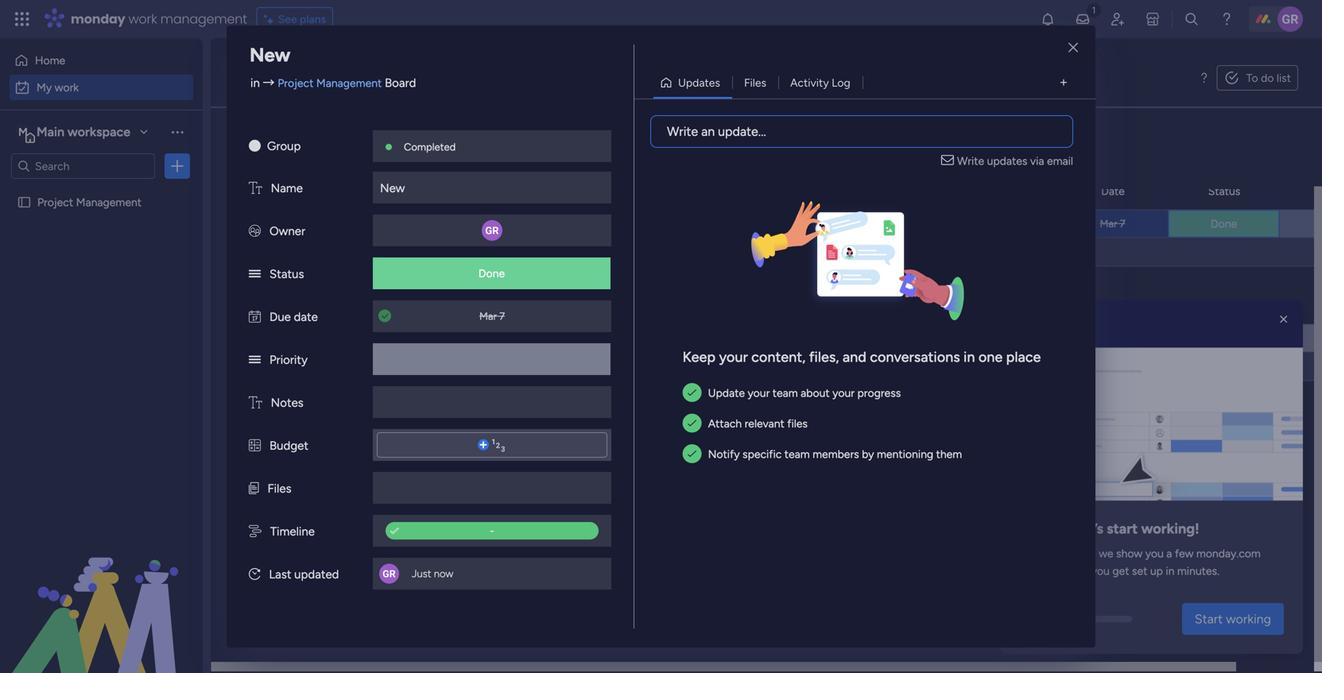 Task type: locate. For each thing, give the bounding box(es) containing it.
in inside follow along as we show you a few monday.com basics to help you get set up in minutes.
[[1166, 564, 1175, 578]]

dapulse text column image left name
[[249, 181, 262, 196]]

1 left 'v2 done deadline' image
[[352, 303, 357, 317]]

None search field
[[301, 126, 446, 151]]

1 vertical spatial project
[[37, 196, 73, 209]]

later /
[[267, 471, 318, 491]]

done inside new dialog
[[479, 267, 505, 280]]

project management
[[37, 196, 142, 209], [807, 219, 911, 232]]

team for about
[[773, 386, 798, 400]]

0 horizontal spatial project
[[37, 196, 73, 209]]

board up filter dashboard by text search field
[[385, 76, 416, 90]]

group
[[267, 139, 301, 153]]

close image
[[1069, 42, 1078, 54]]

/ right today
[[316, 184, 323, 205]]

m
[[18, 125, 28, 139]]

/ left dapulse checkmark sign image on the left of the page
[[378, 528, 385, 548]]

name
[[271, 181, 303, 196]]

1 horizontal spatial write
[[957, 154, 985, 168]]

attach relevant files
[[708, 417, 808, 431]]

2 horizontal spatial management
[[846, 219, 911, 232]]

mar 7
[[1100, 217, 1126, 230], [479, 310, 505, 323]]

activity log button
[[779, 70, 863, 95]]

1 vertical spatial board
[[864, 299, 893, 313]]

you up up
[[1146, 547, 1164, 560]]

1 horizontal spatial done
[[1211, 217, 1237, 231]]

see plans
[[278, 12, 326, 26]]

item right add
[[292, 360, 314, 374]]

board
[[385, 76, 416, 90], [864, 299, 893, 313]]

this week / 1 item
[[267, 299, 382, 319]]

let's
[[1078, 520, 1104, 537]]

files inside files button
[[744, 76, 767, 89]]

0 horizontal spatial management
[[76, 196, 142, 209]]

0 horizontal spatial lottie animation element
[[0, 513, 203, 674]]

0 horizontal spatial board
[[385, 76, 416, 90]]

close image
[[1276, 312, 1292, 328]]

1 horizontal spatial items
[[399, 532, 427, 546]]

mar 7 inside new dialog
[[479, 310, 505, 323]]

item right dates
[[365, 132, 388, 145]]

item inside the past dates / 1 item
[[365, 132, 388, 145]]

2 dapulse text column image from the top
[[249, 396, 262, 410]]

notify specific team members by mentioning them
[[708, 448, 962, 461]]

items inside without a date / 0 items
[[399, 532, 427, 546]]

item right v2 sun icon on the top left
[[266, 132, 288, 145]]

0 vertical spatial management
[[316, 76, 382, 90]]

1 horizontal spatial files
[[744, 76, 767, 89]]

0 horizontal spatial work
[[55, 81, 79, 94]]

option
[[0, 188, 203, 191]]

monday marketplace image
[[1145, 11, 1161, 27]]

set
[[1132, 564, 1148, 578]]

to
[[1054, 564, 1065, 578]]

dapulse text column image left notes
[[249, 396, 262, 410]]

v2 multiple person column image
[[249, 224, 261, 239]]

0 vertical spatial project management link
[[278, 76, 382, 90]]

date left dapulse checkmark sign image on the left of the page
[[341, 528, 374, 548]]

dapulse text column image for notes
[[249, 396, 262, 410]]

2 horizontal spatial project
[[807, 219, 843, 232]]

1 horizontal spatial a
[[1167, 547, 1173, 560]]

1 horizontal spatial mar 7
[[1100, 217, 1126, 230]]

specific
[[743, 448, 782, 461]]

1 vertical spatial status
[[270, 267, 304, 282]]

in
[[250, 76, 260, 90], [964, 349, 975, 366], [1166, 564, 1175, 578]]

0 horizontal spatial in
[[250, 76, 260, 90]]

project management inside list box
[[37, 196, 142, 209]]

new down filter dashboard by text search field
[[380, 181, 405, 196]]

1 horizontal spatial lottie animation element
[[1001, 301, 1303, 500]]

board up keep your content, files, and conversations in one place
[[864, 299, 893, 313]]

my down home
[[37, 81, 52, 94]]

my work option
[[10, 75, 193, 100]]

0 horizontal spatial my
[[37, 81, 52, 94]]

past
[[267, 127, 298, 148]]

item
[[266, 132, 288, 145], [365, 132, 388, 145], [359, 303, 382, 317], [292, 360, 314, 374]]

select product image
[[14, 11, 30, 27]]

dapulse text column image
[[249, 181, 262, 196], [249, 396, 262, 410]]

status
[[1209, 184, 1241, 198], [270, 267, 304, 282], [1209, 299, 1241, 313]]

0 vertical spatial 0
[[355, 418, 362, 431]]

1 horizontal spatial project management link
[[805, 210, 952, 237]]

1 horizontal spatial work
[[128, 10, 157, 28]]

working
[[1226, 612, 1272, 627]]

0 vertical spatial date
[[294, 310, 318, 324]]

/ right the later on the left bottom
[[307, 471, 314, 491]]

in left one
[[964, 349, 975, 366]]

conversations
[[870, 349, 960, 366]]

done
[[1211, 217, 1237, 231], [479, 267, 505, 280]]

1 vertical spatial 7
[[499, 310, 505, 323]]

see
[[278, 12, 297, 26]]

dapulse timeline column image
[[249, 525, 262, 539]]

1 horizontal spatial my
[[235, 60, 271, 95]]

0 vertical spatial board
[[385, 76, 416, 90]]

notes
[[271, 396, 304, 410]]

0 vertical spatial files
[[744, 76, 767, 89]]

date inside new dialog
[[294, 310, 318, 324]]

help image
[[1219, 11, 1235, 27]]

customize
[[595, 132, 648, 145]]

0 vertical spatial team
[[773, 386, 798, 400]]

greg robinson image
[[1278, 6, 1303, 32]]

dapulse date column image
[[249, 310, 261, 324]]

files up update...
[[744, 76, 767, 89]]

updates
[[678, 76, 720, 89]]

1 vertical spatial date
[[1102, 299, 1125, 313]]

1 vertical spatial files
[[268, 482, 292, 496]]

0 horizontal spatial project management link
[[278, 76, 382, 90]]

write left updates
[[957, 154, 985, 168]]

1 horizontal spatial board
[[864, 299, 893, 313]]

workspace
[[68, 124, 130, 140]]

2 horizontal spatial in
[[1166, 564, 1175, 578]]

0 vertical spatial date
[[1102, 184, 1125, 198]]

1 vertical spatial project management link
[[805, 210, 952, 237]]

your
[[719, 349, 748, 366], [748, 386, 770, 400], [833, 386, 855, 400]]

0 horizontal spatial items
[[365, 418, 392, 431]]

list
[[1277, 71, 1291, 85]]

0 horizontal spatial 1
[[352, 303, 357, 317]]

files right v2 file column icon
[[268, 482, 292, 496]]

0 horizontal spatial write
[[667, 124, 698, 139]]

0 vertical spatial items
[[365, 418, 392, 431]]

my left work
[[235, 60, 271, 95]]

1 vertical spatial done
[[479, 267, 505, 280]]

0 horizontal spatial project management
[[37, 196, 142, 209]]

a
[[327, 528, 337, 548], [1167, 547, 1173, 560]]

update your team about your progress
[[708, 386, 901, 400]]

1 horizontal spatial management
[[316, 76, 382, 90]]

1 vertical spatial 0
[[389, 532, 396, 546]]

1 vertical spatial 1
[[352, 303, 357, 317]]

team down files
[[785, 448, 810, 461]]

my inside option
[[37, 81, 52, 94]]

2 vertical spatial management
[[846, 219, 911, 232]]

1 vertical spatial team
[[785, 448, 810, 461]]

8
[[1120, 332, 1126, 345]]

team left the about
[[773, 386, 798, 400]]

due
[[270, 310, 291, 324]]

your for keep
[[719, 349, 748, 366]]

activity log
[[790, 76, 851, 89]]

you down the we
[[1092, 564, 1110, 578]]

workspace selection element
[[15, 122, 133, 143]]

a inside follow along as we show you a few monday.com basics to help you get set up in minutes.
[[1167, 547, 1173, 560]]

1 horizontal spatial 7
[[1120, 217, 1126, 230]]

v2 status image
[[249, 267, 261, 282]]

0 horizontal spatial mar 7
[[479, 310, 505, 323]]

7 inside new dialog
[[499, 310, 505, 323]]

0 vertical spatial done
[[1211, 217, 1237, 231]]

1 horizontal spatial project
[[278, 76, 314, 90]]

your up attach relevant files
[[748, 386, 770, 400]]

you
[[1146, 547, 1164, 560], [1092, 564, 1110, 578]]

files
[[788, 417, 808, 431]]

0 vertical spatial 1
[[358, 132, 363, 145]]

write inside button
[[667, 124, 698, 139]]

1 vertical spatial management
[[76, 196, 142, 209]]

write for write updates via email
[[957, 154, 985, 168]]

1 right dates
[[358, 132, 363, 145]]

v2 pulse updated log image
[[249, 568, 260, 582]]

do
[[1261, 71, 1274, 85]]

0 vertical spatial lottie animation element
[[1001, 301, 1303, 500]]

my for my work
[[235, 60, 271, 95]]

v2 status image
[[249, 353, 261, 367]]

today /
[[267, 184, 327, 205]]

new down today
[[258, 217, 281, 231]]

1 inside the past dates / 1 item
[[358, 132, 363, 145]]

your right the about
[[833, 386, 855, 400]]

status inside new dialog
[[270, 267, 304, 282]]

work inside option
[[55, 81, 79, 94]]

new dialog
[[0, 0, 1322, 674]]

0 horizontal spatial 7
[[499, 310, 505, 323]]

1 vertical spatial write
[[957, 154, 985, 168]]

project inside in → project management board
[[278, 76, 314, 90]]

help
[[1068, 564, 1089, 578]]

Filter dashboard by text search field
[[301, 126, 446, 151]]

1 vertical spatial you
[[1092, 564, 1110, 578]]

work right monday
[[128, 10, 157, 28]]

0 vertical spatial dapulse text column image
[[249, 181, 262, 196]]

home option
[[10, 48, 193, 73]]

project management link
[[278, 76, 382, 90], [805, 210, 952, 237]]

files
[[744, 76, 767, 89], [268, 482, 292, 496]]

0 horizontal spatial files
[[268, 482, 292, 496]]

main
[[37, 124, 64, 140]]

1 inside this week / 1 item
[[352, 303, 357, 317]]

priority
[[270, 353, 308, 367]]

work down home
[[55, 81, 79, 94]]

2 vertical spatial in
[[1166, 564, 1175, 578]]

management inside list box
[[76, 196, 142, 209]]

1 vertical spatial lottie animation element
[[0, 513, 203, 674]]

a left few
[[1167, 547, 1173, 560]]

1 horizontal spatial 1
[[358, 132, 363, 145]]

1 vertical spatial items
[[399, 532, 427, 546]]

1 horizontal spatial 0
[[389, 532, 396, 546]]

lottie animation element
[[1001, 301, 1303, 500], [0, 513, 203, 674]]

date right due
[[294, 310, 318, 324]]

my work
[[235, 60, 341, 95]]

mar inside new dialog
[[479, 310, 497, 323]]

0 vertical spatial status
[[1209, 184, 1241, 198]]

dapulse text column image for name
[[249, 181, 262, 196]]

1 vertical spatial mar
[[479, 310, 497, 323]]

in left →
[[250, 76, 260, 90]]

1 dapulse text column image from the top
[[249, 181, 262, 196]]

0 vertical spatial write
[[667, 124, 698, 139]]

your right keep
[[719, 349, 748, 366]]

2 vertical spatial status
[[1209, 299, 1241, 313]]

public board image
[[17, 195, 32, 210]]

1 horizontal spatial in
[[964, 349, 975, 366]]

in right up
[[1166, 564, 1175, 578]]

just
[[412, 568, 431, 581]]

a right without
[[327, 528, 337, 548]]

work
[[128, 10, 157, 28], [55, 81, 79, 94]]

0 vertical spatial you
[[1146, 547, 1164, 560]]

new
[[250, 43, 291, 66], [240, 132, 263, 145], [380, 181, 405, 196], [258, 217, 281, 231]]

team
[[773, 386, 798, 400], [785, 448, 810, 461]]

1 vertical spatial project management
[[807, 219, 911, 232]]

later
[[267, 471, 303, 491]]

1 vertical spatial date
[[341, 528, 374, 548]]

0 horizontal spatial date
[[294, 310, 318, 324]]

/ right dates
[[347, 127, 354, 148]]

plans
[[300, 12, 326, 26]]

0 vertical spatial project
[[278, 76, 314, 90]]

write left an
[[667, 124, 698, 139]]

help button
[[1241, 628, 1297, 654]]

v2 sun image
[[249, 139, 261, 153]]

0 vertical spatial in
[[250, 76, 260, 90]]

/
[[347, 127, 354, 148], [316, 184, 323, 205], [341, 299, 348, 319], [307, 471, 314, 491], [378, 528, 385, 548]]

new left the past at the left top of the page
[[240, 132, 263, 145]]

dapulse numbers column image
[[249, 439, 261, 453]]

1 vertical spatial work
[[55, 81, 79, 94]]

0 vertical spatial work
[[128, 10, 157, 28]]

files,
[[809, 349, 839, 366]]

1 vertical spatial dapulse text column image
[[249, 396, 262, 410]]

0 vertical spatial project management
[[37, 196, 142, 209]]

0 inside without a date / 0 items
[[389, 532, 396, 546]]

date
[[1102, 184, 1125, 198], [1102, 299, 1125, 313]]

0 horizontal spatial done
[[479, 267, 505, 280]]

item right week
[[359, 303, 382, 317]]

1 vertical spatial mar 7
[[479, 310, 505, 323]]

1 horizontal spatial you
[[1146, 547, 1164, 560]]



Task type: vqa. For each thing, say whether or not it's contained in the screenshot.
&
no



Task type: describe. For each thing, give the bounding box(es) containing it.
0 vertical spatial mar 7
[[1100, 217, 1126, 230]]

2 vertical spatial project
[[807, 219, 843, 232]]

add
[[269, 360, 289, 374]]

new up →
[[250, 43, 291, 66]]

activity
[[790, 76, 829, 89]]

greg,
[[1038, 520, 1074, 537]]

not
[[1195, 332, 1214, 345]]

up
[[1151, 564, 1163, 578]]

my work
[[37, 81, 79, 94]]

project management link inside new dialog
[[278, 76, 382, 90]]

mentioning
[[877, 448, 934, 461]]

without a date / 0 items
[[267, 528, 427, 548]]

0 vertical spatial 7
[[1120, 217, 1126, 230]]

update feed image
[[1075, 11, 1091, 27]]

them
[[936, 448, 962, 461]]

→
[[263, 76, 275, 90]]

not started
[[1195, 332, 1254, 345]]

in → project management board
[[250, 76, 416, 90]]

work
[[277, 60, 341, 95]]

we
[[1099, 547, 1114, 560]]

week
[[300, 299, 337, 319]]

1 date from the top
[[1102, 184, 1125, 198]]

your for update
[[748, 386, 770, 400]]

an
[[701, 124, 715, 139]]

files button
[[732, 70, 779, 95]]

updates button
[[654, 70, 732, 95]]

0 items
[[355, 418, 392, 431]]

Search in workspace field
[[33, 157, 133, 175]]

owner
[[270, 224, 305, 239]]

my work link
[[10, 75, 193, 100]]

one
[[979, 349, 1003, 366]]

mar 8
[[1100, 332, 1126, 345]]

/ right week
[[341, 299, 348, 319]]

home
[[35, 54, 65, 67]]

new item
[[240, 132, 288, 145]]

monday.com
[[1197, 547, 1261, 560]]

updates
[[987, 154, 1028, 168]]

start
[[1107, 520, 1138, 537]]

last
[[269, 568, 291, 582]]

0 vertical spatial mar
[[1100, 217, 1118, 230]]

1 horizontal spatial project management
[[807, 219, 911, 232]]

just now
[[412, 568, 454, 581]]

last updated
[[269, 568, 339, 582]]

0 horizontal spatial 0
[[355, 418, 362, 431]]

management inside in → project management board
[[316, 76, 382, 90]]

along
[[1055, 547, 1083, 560]]

my for my work
[[37, 81, 52, 94]]

hi
[[1020, 520, 1035, 537]]

add view image
[[1061, 77, 1067, 88]]

project management list box
[[0, 186, 203, 431]]

new inside new item button
[[240, 132, 263, 145]]

place
[[1006, 349, 1041, 366]]

keep
[[683, 349, 716, 366]]

log
[[832, 76, 851, 89]]

follow along as we show you a few monday.com basics to help you get set up in minutes.
[[1020, 547, 1261, 578]]

relevant
[[745, 417, 785, 431]]

invite members image
[[1110, 11, 1126, 27]]

item inside button
[[266, 132, 288, 145]]

update
[[708, 386, 745, 400]]

notify
[[708, 448, 740, 461]]

working!
[[1142, 520, 1200, 537]]

new item button
[[234, 126, 295, 151]]

project inside list box
[[37, 196, 73, 209]]

show
[[1116, 547, 1143, 560]]

basics
[[1020, 564, 1051, 578]]

to do list button
[[1217, 65, 1299, 91]]

customize button
[[569, 126, 655, 151]]

monday work management
[[71, 10, 247, 28]]

past dates / 1 item
[[267, 127, 388, 148]]

v2 done deadline image
[[379, 309, 391, 324]]

via
[[1031, 154, 1045, 168]]

now
[[434, 568, 454, 581]]

2 date from the top
[[1102, 299, 1125, 313]]

start
[[1195, 612, 1223, 627]]

progress
[[858, 386, 901, 400]]

v2 file column image
[[249, 482, 259, 496]]

write updates via email
[[957, 154, 1074, 168]]

1 vertical spatial in
[[964, 349, 975, 366]]

content,
[[752, 349, 806, 366]]

search image
[[427, 132, 440, 145]]

write an update... button
[[650, 115, 1074, 148]]

workspace image
[[15, 123, 31, 141]]

1 for this week /
[[352, 303, 357, 317]]

timeline
[[270, 525, 315, 539]]

without
[[267, 528, 324, 548]]

2 vertical spatial mar
[[1100, 332, 1117, 345]]

members
[[813, 448, 859, 461]]

item inside this week / 1 item
[[359, 303, 382, 317]]

update...
[[718, 124, 766, 139]]

get
[[1113, 564, 1130, 578]]

team for members
[[785, 448, 810, 461]]

1 image
[[1087, 1, 1101, 19]]

dates
[[302, 127, 343, 148]]

start working
[[1195, 612, 1272, 627]]

main workspace
[[37, 124, 130, 140]]

today
[[267, 184, 312, 205]]

and
[[843, 349, 867, 366]]

follow
[[1020, 547, 1053, 560]]

envelope o image
[[941, 153, 957, 169]]

work for my
[[55, 81, 79, 94]]

search everything image
[[1184, 11, 1200, 27]]

see plans button
[[257, 7, 333, 31]]

dapulse checkmark sign image
[[390, 522, 399, 542]]

due date
[[270, 310, 318, 324]]

notifications image
[[1040, 11, 1056, 27]]

to
[[1247, 71, 1259, 85]]

1 horizontal spatial date
[[341, 528, 374, 548]]

keep your content, files, and conversations in one place
[[683, 349, 1041, 366]]

0 horizontal spatial you
[[1092, 564, 1110, 578]]

board inside new dialog
[[385, 76, 416, 90]]

write for write an update...
[[667, 124, 698, 139]]

completed
[[404, 141, 456, 153]]

lottie animation image
[[0, 513, 203, 674]]

started
[[1217, 332, 1254, 345]]

start working button
[[1182, 604, 1284, 635]]

0 horizontal spatial a
[[327, 528, 337, 548]]

few
[[1175, 547, 1194, 560]]

1 for past dates /
[[358, 132, 363, 145]]

email
[[1047, 154, 1074, 168]]

work for monday
[[128, 10, 157, 28]]

this
[[267, 299, 296, 319]]

help
[[1255, 633, 1284, 649]]



